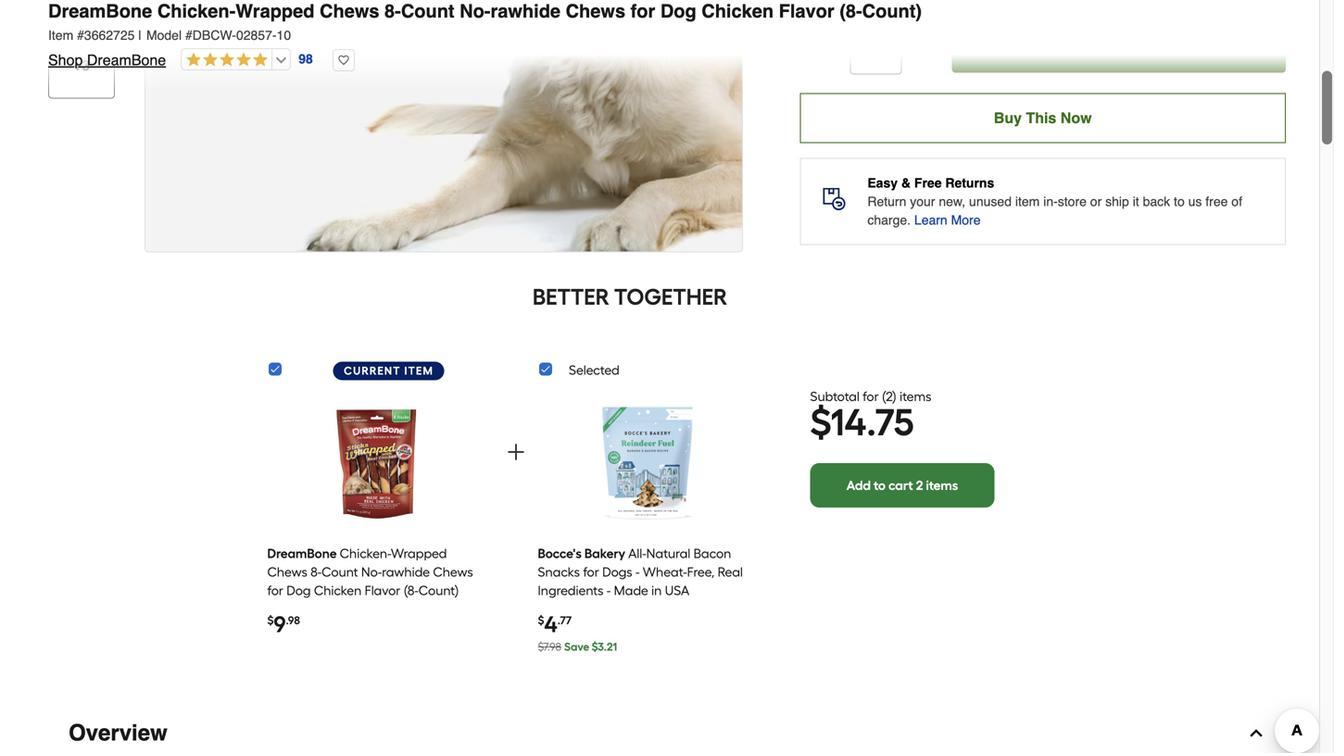 Task type: locate. For each thing, give the bounding box(es) containing it.
no- inside chicken-wrapped chews 8-count no-rawhide chews for dog chicken flavor (8-count)
[[361, 564, 382, 580]]

wrapped
[[236, 0, 315, 22], [391, 546, 447, 561]]

$ right save
[[592, 640, 598, 654]]

8-
[[385, 0, 401, 22], [311, 564, 322, 580]]

$
[[810, 400, 831, 445], [267, 614, 274, 627], [538, 614, 544, 627], [592, 640, 598, 654]]

shop
[[48, 51, 83, 69]]

dbcw-
[[192, 28, 236, 43]]

chicken
[[702, 0, 774, 22], [314, 583, 362, 599]]

1 vertical spatial (8-
[[404, 583, 418, 599]]

0 horizontal spatial 2
[[886, 389, 893, 404]]

0 horizontal spatial add
[[846, 477, 871, 493]]

1 vertical spatial chicken-
[[340, 546, 391, 561]]

for inside "subtotal for ( 2 ) items $ 14 .75"
[[863, 389, 879, 404]]

$ left .98
[[267, 614, 274, 627]]

0 vertical spatial count)
[[862, 0, 922, 22]]

3662725
[[84, 28, 135, 43]]

2 for add to cart 2 items
[[916, 477, 923, 493]]

0 vertical spatial flavor
[[779, 0, 834, 22]]

0 horizontal spatial 8-
[[311, 564, 322, 580]]

ship
[[1105, 194, 1129, 209]]

1 horizontal spatial count
[[401, 0, 454, 22]]

save
[[564, 640, 589, 654]]

1 horizontal spatial plus image
[[917, 39, 936, 58]]

dreambone
[[48, 0, 152, 22], [87, 51, 166, 69], [267, 546, 337, 561]]

# right model
[[185, 28, 192, 43]]

0 horizontal spatial wrapped
[[236, 0, 315, 22]]

for up the item number 3 6 6 2 7 2 5 and model number d b c w - 0 2 8 5 7 - 1 0 element
[[631, 0, 655, 22]]

+3 button
[[48, 32, 115, 99]]

made
[[614, 583, 648, 599]]

1 horizontal spatial #
[[185, 28, 192, 43]]

shop dreambone
[[48, 51, 166, 69]]

to for add to cart 2 items
[[874, 477, 886, 493]]

0 horizontal spatial dog
[[287, 583, 311, 599]]

2 inside "subtotal for ( 2 ) items $ 14 .75"
[[886, 389, 893, 404]]

9
[[274, 611, 286, 638]]

1 vertical spatial 2
[[916, 477, 923, 493]]

1 vertical spatial no-
[[361, 564, 382, 580]]

minus image
[[816, 39, 834, 58]]

subtotal for ( 2 ) items $ 14 .75
[[810, 389, 931, 445]]

cart
[[1129, 39, 1159, 56]]

$ left (
[[810, 400, 831, 445]]

1 vertical spatial wrapped
[[391, 546, 447, 561]]

chews
[[320, 0, 379, 22], [566, 0, 625, 22], [267, 564, 307, 580], [433, 564, 473, 580]]

to
[[1111, 39, 1125, 56], [1174, 194, 1185, 209], [874, 477, 886, 493]]

dreambone down |
[[87, 51, 166, 69]]

dreambone inside 9 list item
[[267, 546, 337, 561]]

2 right cart
[[916, 477, 923, 493]]

add to cart button
[[952, 23, 1286, 73]]

item number 3 6 6 2 7 2 5 and model number d b c w - 0 2 8 5 7 - 1 0 element
[[48, 26, 1286, 44]]

1 vertical spatial to
[[1174, 194, 1185, 209]]

1 vertical spatial chicken
[[314, 583, 362, 599]]

0 vertical spatial items
[[900, 389, 931, 404]]

count inside chicken-wrapped chews 8-count no-rawhide chews for dog chicken flavor (8-count)
[[322, 564, 358, 580]]

free
[[1206, 194, 1228, 209]]

2 for subtotal for ( 2 ) items $ 14 .75
[[886, 389, 893, 404]]

1 vertical spatial count
[[322, 564, 358, 580]]

for inside all-natural bacon snacks for dogs - wheat-free, real ingredients - made in usa
[[583, 564, 599, 580]]

1 horizontal spatial (8-
[[840, 0, 862, 22]]

2 horizontal spatial to
[[1174, 194, 1185, 209]]

no-
[[460, 0, 491, 22], [361, 564, 382, 580]]

0 horizontal spatial count
[[322, 564, 358, 580]]

to inside easy & free returns return your new, unused item in-store or ship it back to us free of charge.
[[1174, 194, 1185, 209]]

items right ) at the right
[[900, 389, 931, 404]]

for down the 'bocce's bakery'
[[583, 564, 599, 580]]

1 horizontal spatial no-
[[460, 0, 491, 22]]

dog inside "dreambone chicken-wrapped chews 8-count no-rawhide chews for dog chicken flavor (8-count) item # 3662725 | model # dbcw-02857-10"
[[660, 0, 696, 22]]

$ 4 .77
[[538, 611, 572, 638]]

0 vertical spatial chicken-
[[157, 0, 236, 22]]

dog
[[660, 0, 696, 22], [287, 583, 311, 599]]

this
[[1026, 109, 1056, 127]]

item
[[1015, 194, 1040, 209]]

chicken inside "dreambone chicken-wrapped chews 8-count no-rawhide chews for dog chicken flavor (8-count) item # 3662725 | model # dbcw-02857-10"
[[702, 0, 774, 22]]

plus image
[[917, 39, 936, 58], [505, 441, 527, 463]]

it
[[1133, 194, 1139, 209]]

0 vertical spatial chicken
[[702, 0, 774, 22]]

items inside "subtotal for ( 2 ) items $ 14 .75"
[[900, 389, 931, 404]]

0 horizontal spatial count)
[[418, 583, 459, 599]]

store
[[1058, 194, 1087, 209]]

0 vertical spatial -
[[636, 564, 640, 580]]

wheat-
[[643, 564, 687, 580]]

0 vertical spatial dreambone
[[48, 0, 152, 22]]

1 horizontal spatial chicken-
[[340, 546, 391, 561]]

to inside button
[[1111, 39, 1125, 56]]

-
[[636, 564, 640, 580], [607, 583, 611, 599]]

dog up the item number 3 6 6 2 7 2 5 and model number d b c w - 0 2 8 5 7 - 1 0 element
[[660, 0, 696, 22]]

0 horizontal spatial no-
[[361, 564, 382, 580]]

buy this now
[[994, 109, 1092, 127]]

1 horizontal spatial count)
[[862, 0, 922, 22]]

0 horizontal spatial #
[[77, 28, 84, 43]]

charge.
[[867, 213, 911, 227]]

ingredients
[[538, 583, 604, 599]]

your
[[910, 194, 935, 209]]

1 vertical spatial 8-
[[311, 564, 322, 580]]

chicken- up dbcw-
[[157, 0, 236, 22]]

chicken- down dreambone chicken-wrapped chews 8-count no-rawhide chews for dog chicken flavor (8-count) image at the left of the page
[[340, 546, 391, 561]]

for inside "dreambone chicken-wrapped chews 8-count no-rawhide chews for dog chicken flavor (8-count) item # 3662725 | model # dbcw-02857-10"
[[631, 0, 655, 22]]

1 vertical spatial flavor
[[365, 583, 401, 599]]

items
[[900, 389, 931, 404], [926, 477, 958, 493]]

bocce's bakery
[[538, 546, 625, 561]]

rawhide inside chicken-wrapped chews 8-count no-rawhide chews for dog chicken flavor (8-count)
[[382, 564, 430, 580]]

0 horizontal spatial rawhide
[[382, 564, 430, 580]]

dreambone  #dbcw-02857-10 - 8 image
[[145, 0, 742, 252]]

1 horizontal spatial flavor
[[779, 0, 834, 22]]

dog up .98
[[287, 583, 311, 599]]

0 vertical spatial to
[[1111, 39, 1125, 56]]

items right cart
[[926, 477, 958, 493]]

dreambone up 3662725
[[48, 0, 152, 22]]

easy & free returns return your new, unused item in-store or ship it back to us free of charge.
[[867, 176, 1242, 227]]

usa
[[665, 583, 689, 599]]

0 vertical spatial add
[[1078, 39, 1107, 56]]

count inside "dreambone chicken-wrapped chews 8-count no-rawhide chews for dog chicken flavor (8-count) item # 3662725 | model # dbcw-02857-10"
[[401, 0, 454, 22]]

heart outline image
[[332, 49, 355, 71]]

1 vertical spatial rawhide
[[382, 564, 430, 580]]

flavor
[[779, 0, 834, 22], [365, 583, 401, 599]]

add
[[1078, 39, 1107, 56], [846, 477, 871, 493]]

2 vertical spatial dreambone
[[267, 546, 337, 561]]

for
[[631, 0, 655, 22], [863, 389, 879, 404], [583, 564, 599, 580], [267, 583, 283, 599]]

1 horizontal spatial 2
[[916, 477, 923, 493]]

0 horizontal spatial flavor
[[365, 583, 401, 599]]

1 vertical spatial plus image
[[505, 441, 527, 463]]

count
[[401, 0, 454, 22], [322, 564, 358, 580]]

return
[[867, 194, 906, 209]]

dreambone up .98
[[267, 546, 337, 561]]

1 horizontal spatial rawhide
[[491, 0, 561, 22]]

10
[[277, 28, 291, 43]]

14
[[831, 400, 866, 445]]

1 horizontal spatial chicken
[[702, 0, 774, 22]]

0 vertical spatial no-
[[460, 0, 491, 22]]

add inside button
[[1078, 39, 1107, 56]]

1 vertical spatial count)
[[418, 583, 459, 599]]

count) inside chicken-wrapped chews 8-count no-rawhide chews for dog chicken flavor (8-count)
[[418, 583, 459, 599]]

count)
[[862, 0, 922, 22], [418, 583, 459, 599]]

1 horizontal spatial 8-
[[385, 0, 401, 22]]

1 horizontal spatial to
[[1111, 39, 1125, 56]]

or
[[1090, 194, 1102, 209]]

0 vertical spatial plus image
[[917, 39, 936, 58]]

for up 9
[[267, 583, 283, 599]]

1 horizontal spatial wrapped
[[391, 546, 447, 561]]

0 vertical spatial dog
[[660, 0, 696, 22]]

1 vertical spatial dog
[[287, 583, 311, 599]]

0 vertical spatial 2
[[886, 389, 893, 404]]

# right item
[[77, 28, 84, 43]]

2 right 14
[[886, 389, 893, 404]]

buy
[[994, 109, 1022, 127]]

.75
[[866, 400, 914, 445]]

0 vertical spatial count
[[401, 0, 454, 22]]

overview button
[[48, 705, 1286, 753]]

$ inside $ 4 .77
[[538, 614, 544, 627]]

1 vertical spatial add
[[846, 477, 871, 493]]

Stepper number input field with increment and decrement buttons number field
[[850, 23, 902, 75]]

0 vertical spatial (8-
[[840, 0, 862, 22]]

#
[[77, 28, 84, 43], [185, 28, 192, 43]]

0 horizontal spatial chicken-
[[157, 0, 236, 22]]

us
[[1188, 194, 1202, 209]]

$ left .77
[[538, 614, 544, 627]]

add to cart
[[1078, 39, 1159, 56]]

2
[[886, 389, 893, 404], [916, 477, 923, 493]]

1 horizontal spatial add
[[1078, 39, 1107, 56]]

- down all-
[[636, 564, 640, 580]]

current item
[[344, 364, 434, 378]]

1 horizontal spatial dog
[[660, 0, 696, 22]]

rawhide
[[491, 0, 561, 22], [382, 564, 430, 580]]

0 vertical spatial 8-
[[385, 0, 401, 22]]

0 horizontal spatial (8-
[[404, 583, 418, 599]]

wrapped inside chicken-wrapped chews 8-count no-rawhide chews for dog chicken flavor (8-count)
[[391, 546, 447, 561]]

in
[[651, 583, 662, 599]]

better together heading
[[48, 282, 1212, 312]]

1 vertical spatial -
[[607, 583, 611, 599]]

02857-
[[236, 28, 277, 43]]

0 horizontal spatial to
[[874, 477, 886, 493]]

0 vertical spatial rawhide
[[491, 0, 561, 22]]

new,
[[939, 194, 965, 209]]

$7.98
[[538, 640, 561, 654]]

0 horizontal spatial plus image
[[505, 441, 527, 463]]

0 vertical spatial wrapped
[[236, 0, 315, 22]]

- down dogs
[[607, 583, 611, 599]]

2 vertical spatial to
[[874, 477, 886, 493]]

1 horizontal spatial -
[[636, 564, 640, 580]]

for left (
[[863, 389, 879, 404]]

0 horizontal spatial chicken
[[314, 583, 362, 599]]

dreambone inside "dreambone chicken-wrapped chews 8-count no-rawhide chews for dog chicken flavor (8-count) item # 3662725 | model # dbcw-02857-10"
[[48, 0, 152, 22]]

selected
[[569, 362, 620, 378]]



Task type: vqa. For each thing, say whether or not it's contained in the screenshot.
topmost the Count
yes



Task type: describe. For each thing, give the bounding box(es) containing it.
now
[[1061, 109, 1092, 127]]

snacks
[[538, 564, 580, 580]]

better
[[533, 284, 609, 310]]

flavor inside "dreambone chicken-wrapped chews 8-count no-rawhide chews for dog chicken flavor (8-count) item # 3662725 | model # dbcw-02857-10"
[[779, 0, 834, 22]]

4 list item
[[538, 389, 757, 664]]

bocce's bakery all-natural bacon snacks for dogs - wheat-free, real ingredients - made in usa image
[[582, 390, 713, 536]]

rawhide inside "dreambone chicken-wrapped chews 8-count no-rawhide chews for dog chicken flavor (8-count) item # 3662725 | model # dbcw-02857-10"
[[491, 0, 561, 22]]

learn
[[914, 213, 947, 227]]

)
[[893, 389, 897, 404]]

natural
[[646, 546, 690, 561]]

dreambone for dreambone chicken-wrapped chews 8-count no-rawhide chews for dog chicken flavor (8-count) item # 3662725 | model # dbcw-02857-10
[[48, 0, 152, 22]]

$ inside "subtotal for ( 2 ) items $ 14 .75"
[[810, 400, 831, 445]]

add to cart 2 items
[[846, 477, 958, 493]]

add for add to cart 2 items
[[846, 477, 871, 493]]

flavor inside chicken-wrapped chews 8-count no-rawhide chews for dog chicken flavor (8-count)
[[365, 583, 401, 599]]

chicken- inside "dreambone chicken-wrapped chews 8-count no-rawhide chews for dog chicken flavor (8-count) item # 3662725 | model # dbcw-02857-10"
[[157, 0, 236, 22]]

dogs
[[602, 564, 632, 580]]

|
[[138, 28, 142, 43]]

(8- inside chicken-wrapped chews 8-count no-rawhide chews for dog chicken flavor (8-count)
[[404, 583, 418, 599]]

free,
[[687, 564, 714, 580]]

1 # from the left
[[77, 28, 84, 43]]

back
[[1143, 194, 1170, 209]]

.98
[[286, 614, 300, 627]]

learn more link
[[914, 211, 981, 229]]

(
[[882, 389, 886, 404]]

4.9 stars image
[[182, 52, 268, 69]]

dreambone chicken-wrapped chews 8-count no-rawhide chews for dog chicken flavor (8-count) image
[[311, 390, 443, 536]]

chicken- inside chicken-wrapped chews 8-count no-rawhide chews for dog chicken flavor (8-count)
[[340, 546, 391, 561]]

.77
[[557, 614, 572, 627]]

1 vertical spatial dreambone
[[87, 51, 166, 69]]

add to cart 2 items link
[[810, 463, 995, 508]]

unused
[[969, 194, 1012, 209]]

bocce's
[[538, 546, 582, 561]]

together
[[614, 284, 727, 310]]

98
[[298, 52, 313, 66]]

real
[[718, 564, 743, 580]]

$ 9 .98
[[267, 611, 300, 638]]

item
[[404, 364, 434, 378]]

all-natural bacon snacks for dogs - wheat-free, real ingredients - made in usa
[[538, 546, 743, 599]]

subtotal
[[810, 389, 860, 404]]

dog inside chicken-wrapped chews 8-count no-rawhide chews for dog chicken flavor (8-count)
[[287, 583, 311, 599]]

for inside chicken-wrapped chews 8-count no-rawhide chews for dog chicken flavor (8-count)
[[267, 583, 283, 599]]

free
[[914, 176, 942, 190]]

&
[[901, 176, 911, 190]]

buy this now button
[[800, 93, 1286, 143]]

8- inside "dreambone chicken-wrapped chews 8-count no-rawhide chews for dog chicken flavor (8-count) item # 3662725 | model # dbcw-02857-10"
[[385, 0, 401, 22]]

0 horizontal spatial -
[[607, 583, 611, 599]]

better together
[[533, 284, 727, 310]]

dreambone chicken-wrapped chews 8-count no-rawhide chews for dog chicken flavor (8-count) item # 3662725 | model # dbcw-02857-10
[[48, 0, 922, 43]]

(8- inside "dreambone chicken-wrapped chews 8-count no-rawhide chews for dog chicken flavor (8-count) item # 3662725 | model # dbcw-02857-10"
[[840, 0, 862, 22]]

item
[[48, 28, 73, 43]]

cart
[[888, 477, 913, 493]]

current
[[344, 364, 401, 378]]

+3
[[73, 57, 90, 74]]

2 # from the left
[[185, 28, 192, 43]]

chicken inside chicken-wrapped chews 8-count no-rawhide chews for dog chicken flavor (8-count)
[[314, 583, 362, 599]]

returns
[[945, 176, 994, 190]]

wrapped inside "dreambone chicken-wrapped chews 8-count no-rawhide chews for dog chicken flavor (8-count) item # 3662725 | model # dbcw-02857-10"
[[236, 0, 315, 22]]

overview
[[69, 720, 167, 746]]

bakery
[[584, 546, 625, 561]]

1 vertical spatial items
[[926, 477, 958, 493]]

$ inside $ 9 .98
[[267, 614, 274, 627]]

8- inside chicken-wrapped chews 8-count no-rawhide chews for dog chicken flavor (8-count)
[[311, 564, 322, 580]]

bacon
[[694, 546, 731, 561]]

to for add to cart
[[1111, 39, 1125, 56]]

of
[[1231, 194, 1242, 209]]

no- inside "dreambone chicken-wrapped chews 8-count no-rawhide chews for dog chicken flavor (8-count) item # 3662725 | model # dbcw-02857-10"
[[460, 0, 491, 22]]

3.21
[[598, 640, 617, 654]]

all-
[[628, 546, 646, 561]]

learn more
[[914, 213, 981, 227]]

chicken-wrapped chews 8-count no-rawhide chews for dog chicken flavor (8-count)
[[267, 546, 473, 599]]

count) inside "dreambone chicken-wrapped chews 8-count no-rawhide chews for dog chicken flavor (8-count) item # 3662725 | model # dbcw-02857-10"
[[862, 0, 922, 22]]

$7.98 save $ 3.21
[[538, 640, 617, 654]]

title image
[[53, 0, 110, 18]]

chevron up image
[[1247, 724, 1265, 743]]

more
[[951, 213, 981, 227]]

dreambone for dreambone
[[267, 546, 337, 561]]

9 list item
[[267, 389, 487, 664]]

easy
[[867, 176, 898, 190]]

add for add to cart
[[1078, 39, 1107, 56]]

in-
[[1043, 194, 1058, 209]]

model
[[146, 28, 182, 43]]

4
[[544, 611, 557, 638]]



